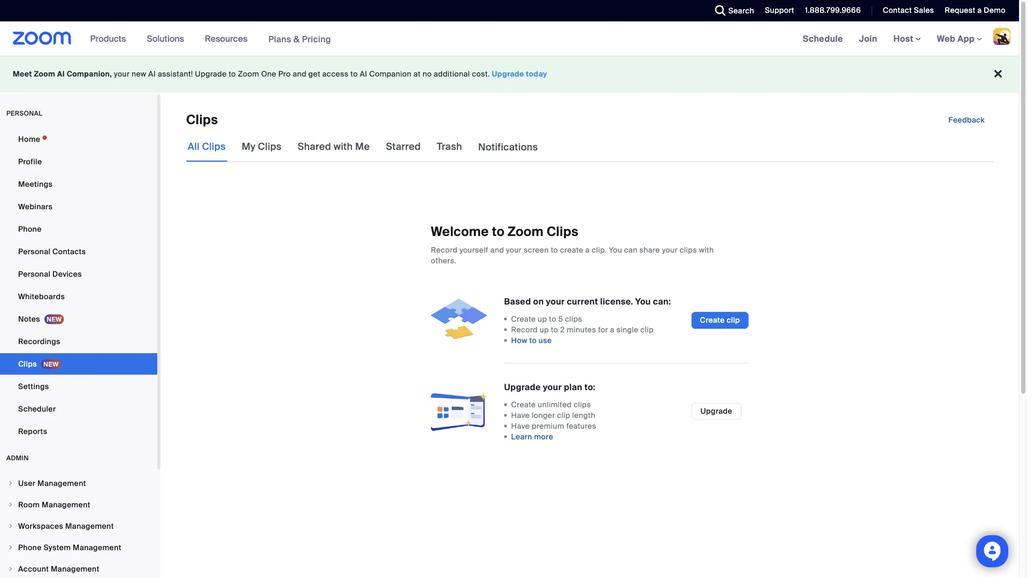 Task type: vqa. For each thing, say whether or not it's contained in the screenshot.
More options for Heuristic Evaluation icon at the bottom of page
no



Task type: describe. For each thing, give the bounding box(es) containing it.
schedule
[[803, 33, 843, 44]]

up for record
[[540, 325, 549, 335]]

0 horizontal spatial clip
[[557, 410, 571, 420]]

cost.
[[472, 69, 490, 79]]

join
[[860, 33, 878, 44]]

meet zoom ai companion, your new ai assistant! upgrade to zoom one pro and get access to ai companion at no additional cost. upgrade today
[[13, 69, 548, 79]]

to right 'welcome'
[[492, 224, 505, 240]]

create inside button
[[700, 315, 725, 325]]

have longer clip length
[[511, 410, 596, 420]]

home
[[18, 134, 40, 144]]

create up to 5 clips
[[511, 314, 583, 324]]

personal devices
[[18, 269, 82, 279]]

right image
[[7, 501, 14, 508]]

search button
[[707, 0, 757, 21]]

profile link
[[0, 151, 157, 172]]

1 vertical spatial record
[[511, 325, 538, 335]]

phone for phone
[[18, 224, 42, 234]]

your right share
[[662, 245, 678, 255]]

schedule link
[[795, 21, 852, 56]]

join link
[[852, 21, 886, 56]]

room management menu item
[[0, 495, 157, 515]]

at
[[414, 69, 421, 79]]

product information navigation
[[82, 21, 339, 56]]

record up to 2 minutes for a single clip
[[511, 325, 654, 335]]

products button
[[90, 21, 131, 56]]

personal for personal devices
[[18, 269, 50, 279]]

access
[[323, 69, 349, 79]]

room
[[18, 500, 40, 509]]

shared
[[298, 140, 331, 153]]

host button
[[894, 33, 921, 44]]

webinars
[[18, 201, 53, 211]]

to down resources dropdown button
[[229, 69, 236, 79]]

request a demo
[[945, 5, 1006, 15]]

starred
[[386, 140, 421, 153]]

for
[[598, 325, 608, 335]]

to inside button
[[530, 335, 537, 345]]

2 vertical spatial a
[[610, 325, 615, 335]]

plans
[[268, 33, 291, 45]]

clips right all
[[202, 140, 226, 153]]

my clips tab
[[240, 132, 283, 162]]

banner containing products
[[0, 21, 1020, 56]]

have for have longer clip length
[[511, 410, 530, 420]]

learn more
[[511, 432, 553, 442]]

zoom logo image
[[13, 32, 72, 45]]

upgrade your plan to:
[[504, 381, 596, 393]]

upgrade today link
[[492, 69, 548, 79]]

welcome
[[431, 224, 489, 240]]

admin menu menu
[[0, 473, 157, 578]]

upgrade button
[[692, 403, 742, 420]]

clip inside button
[[727, 315, 740, 325]]

settings
[[18, 381, 49, 391]]

1.888.799.9666
[[805, 5, 861, 15]]

meetings link
[[0, 173, 157, 195]]

0 horizontal spatial zoom
[[34, 69, 55, 79]]

meetings
[[18, 179, 53, 189]]

create for upgrade your plan to:
[[511, 400, 536, 410]]

and inside "welcome to zoom clips record yourself and your screen to create a clip. you can share your clips with others."
[[491, 245, 504, 255]]

clips inside personal menu menu
[[18, 359, 37, 369]]

new
[[132, 69, 146, 79]]

web app
[[937, 33, 975, 44]]

resources
[[205, 33, 248, 44]]

support
[[765, 5, 795, 15]]

upgrade inside 'button'
[[701, 406, 733, 416]]

app
[[958, 33, 975, 44]]

management for account management
[[51, 564, 99, 574]]

plan
[[564, 381, 583, 393]]

based on your current license. you can:
[[504, 296, 671, 307]]

&
[[294, 33, 300, 45]]

more
[[534, 432, 553, 442]]

your left screen
[[506, 245, 522, 255]]

clips inside "welcome to zoom clips record yourself and your screen to create a clip. you can share your clips with others."
[[680, 245, 697, 255]]

pricing
[[302, 33, 331, 45]]

meet zoom ai companion, footer
[[0, 56, 1020, 93]]

user
[[18, 478, 36, 488]]

management for room management
[[42, 500, 90, 509]]

feedback button
[[940, 111, 994, 128]]

host
[[894, 33, 916, 44]]

personal devices link
[[0, 263, 157, 285]]

clips inside "welcome to zoom clips record yourself and your screen to create a clip. you can share your clips with others."
[[547, 224, 579, 240]]

management for workspaces management
[[65, 521, 114, 531]]

1 vertical spatial clips
[[565, 314, 583, 324]]

shared with me
[[298, 140, 370, 153]]

right image for workspaces management
[[7, 523, 14, 529]]

personal menu menu
[[0, 128, 157, 443]]

create for based on your current license. you can:
[[511, 314, 536, 324]]

all
[[188, 140, 200, 153]]

current
[[567, 296, 598, 307]]

and inside meet zoom ai companion, footer
[[293, 69, 307, 79]]

phone system management
[[18, 542, 121, 552]]

whiteboards
[[18, 291, 65, 301]]

web app button
[[937, 33, 983, 44]]

clips link
[[0, 353, 157, 375]]

create clip
[[700, 315, 740, 325]]

account management menu item
[[0, 559, 157, 578]]

unlimited
[[538, 400, 572, 410]]

recordings
[[18, 336, 60, 346]]

profile
[[18, 157, 42, 166]]

create
[[560, 245, 584, 255]]

a inside "welcome to zoom clips record yourself and your screen to create a clip. you can share your clips with others."
[[586, 245, 590, 255]]

screen
[[524, 245, 549, 255]]

length
[[573, 410, 596, 420]]

notifications
[[478, 141, 538, 153]]

zoom inside "welcome to zoom clips record yourself and your screen to create a clip. you can share your clips with others."
[[508, 224, 544, 240]]

workspaces management
[[18, 521, 114, 531]]

user management
[[18, 478, 86, 488]]

settings link
[[0, 376, 157, 397]]

up for create
[[538, 314, 547, 324]]

companion
[[369, 69, 412, 79]]

learn
[[511, 432, 532, 442]]

my
[[242, 140, 256, 153]]

1 vertical spatial you
[[636, 296, 651, 307]]

right image for user management
[[7, 480, 14, 486]]

personal contacts
[[18, 246, 86, 256]]



Task type: locate. For each thing, give the bounding box(es) containing it.
1 vertical spatial have
[[511, 421, 530, 431]]

account management
[[18, 564, 99, 574]]

you left can:
[[636, 296, 651, 307]]

personal for personal contacts
[[18, 246, 50, 256]]

you inside "welcome to zoom clips record yourself and your screen to create a clip. you can share your clips with others."
[[609, 245, 622, 255]]

phone for phone system management
[[18, 542, 42, 552]]

phone up account
[[18, 542, 42, 552]]

right image inside workspaces management menu item
[[7, 523, 14, 529]]

tabs of clips tab list
[[186, 132, 540, 162]]

3 right image from the top
[[7, 544, 14, 551]]

room management
[[18, 500, 90, 509]]

trash
[[437, 140, 462, 153]]

contacts
[[52, 246, 86, 256]]

search
[[729, 6, 755, 16]]

single
[[617, 325, 639, 335]]

today
[[526, 69, 548, 79]]

1 horizontal spatial you
[[636, 296, 651, 307]]

system
[[44, 542, 71, 552]]

web
[[937, 33, 956, 44]]

home link
[[0, 128, 157, 150]]

right image inside user management menu item
[[7, 480, 14, 486]]

all clips tab
[[186, 132, 227, 162]]

1 vertical spatial personal
[[18, 269, 50, 279]]

5
[[559, 314, 563, 324]]

2 horizontal spatial clip
[[727, 315, 740, 325]]

scheduler
[[18, 404, 56, 414]]

zoom right the meet on the top of the page
[[34, 69, 55, 79]]

2
[[560, 325, 565, 335]]

clips right share
[[680, 245, 697, 255]]

starred tab
[[384, 132, 423, 162]]

additional
[[434, 69, 470, 79]]

webinars link
[[0, 196, 157, 217]]

pro
[[278, 69, 291, 79]]

reports link
[[0, 421, 157, 442]]

to left create on the right of the page
[[551, 245, 558, 255]]

1 horizontal spatial with
[[699, 245, 714, 255]]

1 vertical spatial with
[[699, 245, 714, 255]]

0 vertical spatial personal
[[18, 246, 50, 256]]

no
[[423, 69, 432, 79]]

and right yourself
[[491, 245, 504, 255]]

a left clip.
[[586, 245, 590, 255]]

1 right image from the top
[[7, 480, 14, 486]]

clips right 5
[[565, 314, 583, 324]]

personal
[[18, 246, 50, 256], [18, 269, 50, 279]]

2 personal from the top
[[18, 269, 50, 279]]

1 vertical spatial up
[[540, 325, 549, 335]]

record up how
[[511, 325, 538, 335]]

can
[[624, 245, 638, 255]]

to left use
[[530, 335, 537, 345]]

your up create unlimited clips
[[543, 381, 562, 393]]

0 horizontal spatial and
[[293, 69, 307, 79]]

assistant!
[[158, 69, 193, 79]]

management up room management
[[37, 478, 86, 488]]

personal up 'personal devices'
[[18, 246, 50, 256]]

personal
[[6, 109, 43, 117]]

1 have from the top
[[511, 410, 530, 420]]

admin
[[6, 454, 29, 462]]

to left 5
[[549, 314, 557, 324]]

ai left companion,
[[57, 69, 65, 79]]

management up workspaces management on the bottom of page
[[42, 500, 90, 509]]

right image for account management
[[7, 566, 14, 572]]

management
[[37, 478, 86, 488], [42, 500, 90, 509], [65, 521, 114, 531], [73, 542, 121, 552], [51, 564, 99, 574]]

zoom up screen
[[508, 224, 544, 240]]

1 horizontal spatial zoom
[[238, 69, 259, 79]]

have
[[511, 410, 530, 420], [511, 421, 530, 431]]

right image inside phone system management menu item
[[7, 544, 14, 551]]

0 vertical spatial up
[[538, 314, 547, 324]]

to right access
[[351, 69, 358, 79]]

management up account management menu item
[[73, 542, 121, 552]]

to left 2
[[551, 325, 558, 335]]

clips right my
[[258, 140, 282, 153]]

phone system management menu item
[[0, 537, 157, 558]]

features
[[567, 421, 597, 431]]

0 vertical spatial clips
[[680, 245, 697, 255]]

1 horizontal spatial record
[[511, 325, 538, 335]]

whiteboards link
[[0, 286, 157, 307]]

clips up create on the right of the page
[[547, 224, 579, 240]]

contact
[[883, 5, 912, 15]]

0 vertical spatial a
[[978, 5, 982, 15]]

record
[[431, 245, 458, 255], [511, 325, 538, 335]]

clips up all clips
[[186, 112, 218, 128]]

your left new
[[114, 69, 130, 79]]

ai left companion
[[360, 69, 367, 79]]

phone link
[[0, 218, 157, 240]]

user management menu item
[[0, 473, 157, 493]]

notes link
[[0, 308, 157, 330]]

a right for at the bottom right
[[610, 325, 615, 335]]

0 horizontal spatial with
[[334, 140, 353, 153]]

one
[[261, 69, 276, 79]]

1 vertical spatial and
[[491, 245, 504, 255]]

how
[[511, 335, 528, 345]]

meetings navigation
[[795, 21, 1020, 56]]

1 horizontal spatial ai
[[148, 69, 156, 79]]

management down phone system management menu item
[[51, 564, 99, 574]]

notes
[[18, 314, 40, 324]]

right image inside account management menu item
[[7, 566, 14, 572]]

up
[[538, 314, 547, 324], [540, 325, 549, 335]]

1 ai from the left
[[57, 69, 65, 79]]

contact sales
[[883, 5, 935, 15]]

your right on on the right
[[546, 296, 565, 307]]

personal up whiteboards
[[18, 269, 50, 279]]

clip.
[[592, 245, 607, 255]]

1 horizontal spatial a
[[610, 325, 615, 335]]

2 horizontal spatial ai
[[360, 69, 367, 79]]

clips
[[680, 245, 697, 255], [565, 314, 583, 324], [574, 400, 591, 410]]

0 vertical spatial and
[[293, 69, 307, 79]]

with
[[334, 140, 353, 153], [699, 245, 714, 255]]

2 ai from the left
[[148, 69, 156, 79]]

0 vertical spatial with
[[334, 140, 353, 153]]

clips up length
[[574, 400, 591, 410]]

1 vertical spatial phone
[[18, 542, 42, 552]]

up down on on the right
[[538, 314, 547, 324]]

account
[[18, 564, 49, 574]]

personal contacts link
[[0, 241, 157, 262]]

share
[[640, 245, 660, 255]]

contact sales link
[[875, 0, 937, 21], [883, 5, 935, 15]]

1 personal from the top
[[18, 246, 50, 256]]

2 horizontal spatial zoom
[[508, 224, 544, 240]]

products
[[90, 33, 126, 44]]

your inside meet zoom ai companion, footer
[[114, 69, 130, 79]]

you left the can
[[609, 245, 622, 255]]

scheduler link
[[0, 398, 157, 420]]

record inside "welcome to zoom clips record yourself and your screen to create a clip. you can share your clips with others."
[[431, 245, 458, 255]]

1 vertical spatial a
[[586, 245, 590, 255]]

minutes
[[567, 325, 596, 335]]

profile picture image
[[994, 28, 1011, 45]]

management for user management
[[37, 478, 86, 488]]

phone inside phone link
[[18, 224, 42, 234]]

0 vertical spatial you
[[609, 245, 622, 255]]

yourself
[[460, 245, 489, 255]]

all clips
[[188, 140, 226, 153]]

create clip button
[[692, 312, 749, 329]]

meet
[[13, 69, 32, 79]]

how to use
[[511, 335, 552, 345]]

and left get
[[293, 69, 307, 79]]

1 horizontal spatial clip
[[641, 325, 654, 335]]

0 vertical spatial phone
[[18, 224, 42, 234]]

0 horizontal spatial a
[[586, 245, 590, 255]]

me
[[355, 140, 370, 153]]

0 horizontal spatial ai
[[57, 69, 65, 79]]

zoom
[[34, 69, 55, 79], [238, 69, 259, 79], [508, 224, 544, 240]]

2 right image from the top
[[7, 523, 14, 529]]

with inside "welcome to zoom clips record yourself and your screen to create a clip. you can share your clips with others."
[[699, 245, 714, 255]]

2 have from the top
[[511, 421, 530, 431]]

4 right image from the top
[[7, 566, 14, 572]]

workspaces management menu item
[[0, 516, 157, 536]]

to:
[[585, 381, 596, 393]]

2 phone from the top
[[18, 542, 42, 552]]

use
[[539, 335, 552, 345]]

others.
[[431, 256, 457, 266]]

2 vertical spatial clips
[[574, 400, 591, 410]]

get
[[309, 69, 321, 79]]

devices
[[52, 269, 82, 279]]

and
[[293, 69, 307, 79], [491, 245, 504, 255]]

shared with me tab
[[296, 132, 372, 162]]

1 phone from the top
[[18, 224, 42, 234]]

have for have premium features
[[511, 421, 530, 431]]

phone inside phone system management menu item
[[18, 542, 42, 552]]

management inside menu item
[[37, 478, 86, 488]]

right image
[[7, 480, 14, 486], [7, 523, 14, 529], [7, 544, 14, 551], [7, 566, 14, 572]]

plans & pricing
[[268, 33, 331, 45]]

recordings link
[[0, 331, 157, 352]]

ai right new
[[148, 69, 156, 79]]

management down the room management menu item
[[65, 521, 114, 531]]

0 horizontal spatial you
[[609, 245, 622, 255]]

sales
[[914, 5, 935, 15]]

up up use
[[540, 325, 549, 335]]

clips up settings
[[18, 359, 37, 369]]

a left demo
[[978, 5, 982, 15]]

right image for phone system management
[[7, 544, 14, 551]]

0 horizontal spatial record
[[431, 245, 458, 255]]

can:
[[653, 296, 671, 307]]

1 horizontal spatial and
[[491, 245, 504, 255]]

learn more button
[[511, 431, 553, 442]]

with inside tab
[[334, 140, 353, 153]]

trash tab
[[435, 132, 464, 162]]

zoom left the one
[[238, 69, 259, 79]]

request a demo link
[[937, 0, 1020, 21], [945, 5, 1006, 15]]

have premium features
[[511, 421, 597, 431]]

you
[[609, 245, 622, 255], [636, 296, 651, 307]]

0 vertical spatial record
[[431, 245, 458, 255]]

solutions button
[[147, 21, 189, 56]]

companion,
[[67, 69, 112, 79]]

0 vertical spatial have
[[511, 410, 530, 420]]

a
[[978, 5, 982, 15], [586, 245, 590, 255], [610, 325, 615, 335]]

banner
[[0, 21, 1020, 56]]

2 horizontal spatial a
[[978, 5, 982, 15]]

welcome to zoom clips record yourself and your screen to create a clip. you can share your clips with others.
[[431, 224, 714, 266]]

phone down the webinars
[[18, 224, 42, 234]]

3 ai from the left
[[360, 69, 367, 79]]

record up others.
[[431, 245, 458, 255]]



